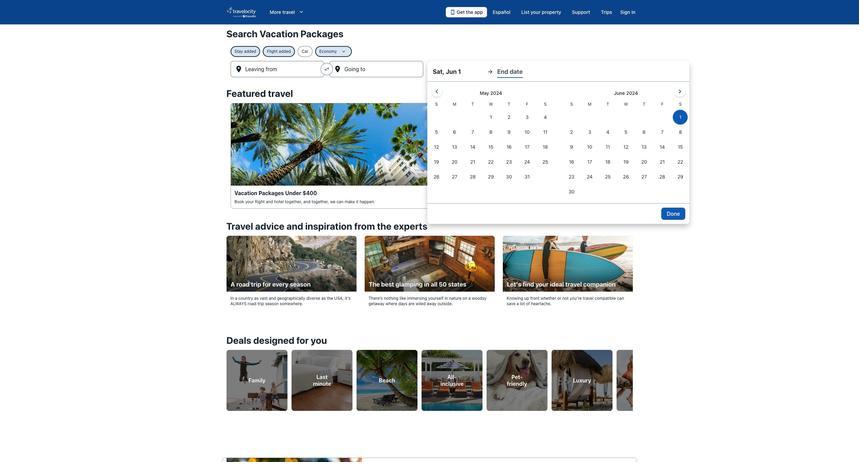 Task type: vqa. For each thing, say whether or not it's contained in the screenshot.
Reception Image
no



Task type: describe. For each thing, give the bounding box(es) containing it.
travelocity logo image
[[227, 7, 256, 18]]

travel advice and inspiration from the experts region
[[223, 217, 637, 319]]

swap origin and destination values image
[[324, 66, 330, 72]]

featured travel region
[[223, 84, 637, 217]]

previous image
[[223, 374, 231, 383]]

previous month image
[[433, 87, 441, 96]]



Task type: locate. For each thing, give the bounding box(es) containing it.
next month image
[[677, 87, 685, 96]]

main content
[[0, 24, 860, 462]]

download the app button image
[[450, 9, 456, 15]]

next image
[[629, 374, 637, 383]]



